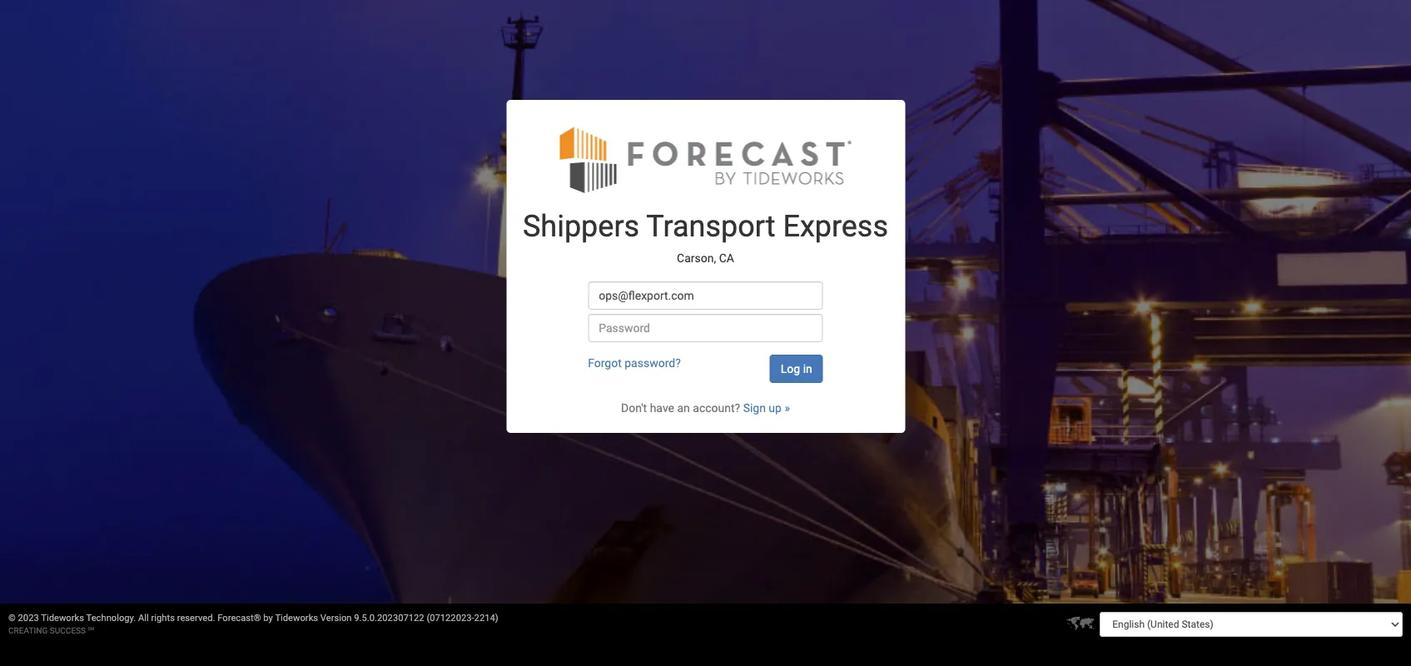 Task type: describe. For each thing, give the bounding box(es) containing it.
shippers
[[523, 209, 640, 244]]

Email or username text field
[[588, 281, 823, 310]]

don't have an account? sign up »
[[621, 401, 790, 415]]

carson,
[[677, 251, 716, 264]]

(07122023-
[[427, 613, 474, 624]]

creating
[[8, 626, 48, 635]]

© 2023 tideworks technology. all rights reserved. forecast® by tideworks version 9.5.0.202307122 (07122023-2214) creating success ℠
[[8, 613, 498, 635]]

version
[[320, 613, 352, 624]]

9.5.0.202307122
[[354, 613, 424, 624]]

have
[[650, 401, 674, 415]]

1 tideworks from the left
[[41, 613, 84, 624]]

2 tideworks from the left
[[275, 613, 318, 624]]

forecast®
[[218, 613, 261, 624]]

sign up » link
[[743, 401, 790, 415]]

Password password field
[[588, 314, 823, 342]]

2023
[[18, 613, 39, 624]]

©
[[8, 613, 16, 624]]

don't
[[621, 401, 647, 415]]

an
[[677, 401, 690, 415]]

transport
[[646, 209, 776, 244]]

technology.
[[86, 613, 136, 624]]

2214)
[[474, 613, 498, 624]]



Task type: vqa. For each thing, say whether or not it's contained in the screenshot.
2:46
no



Task type: locate. For each thing, give the bounding box(es) containing it.
in
[[803, 362, 812, 375]]

0 horizontal spatial tideworks
[[41, 613, 84, 624]]

tideworks up "success"
[[41, 613, 84, 624]]

all
[[138, 613, 149, 624]]

tideworks right 'by'
[[275, 613, 318, 624]]

forgot password? log in
[[588, 356, 812, 375]]

forgot
[[588, 356, 622, 370]]

»
[[785, 401, 790, 415]]

shippers transport express carson, ca
[[523, 209, 888, 264]]

rights
[[151, 613, 175, 624]]

℠
[[88, 626, 94, 635]]

forgot password? link
[[588, 356, 681, 370]]

1 horizontal spatial tideworks
[[275, 613, 318, 624]]

by
[[263, 613, 273, 624]]

log in button
[[770, 355, 823, 383]]

log
[[781, 362, 800, 375]]

forecast® by tideworks image
[[560, 125, 851, 194]]

success
[[50, 626, 86, 635]]

express
[[783, 209, 888, 244]]

tideworks
[[41, 613, 84, 624], [275, 613, 318, 624]]

ca
[[719, 251, 734, 264]]

account?
[[693, 401, 740, 415]]

password?
[[625, 356, 681, 370]]

reserved.
[[177, 613, 215, 624]]

up
[[769, 401, 782, 415]]

sign
[[743, 401, 766, 415]]



